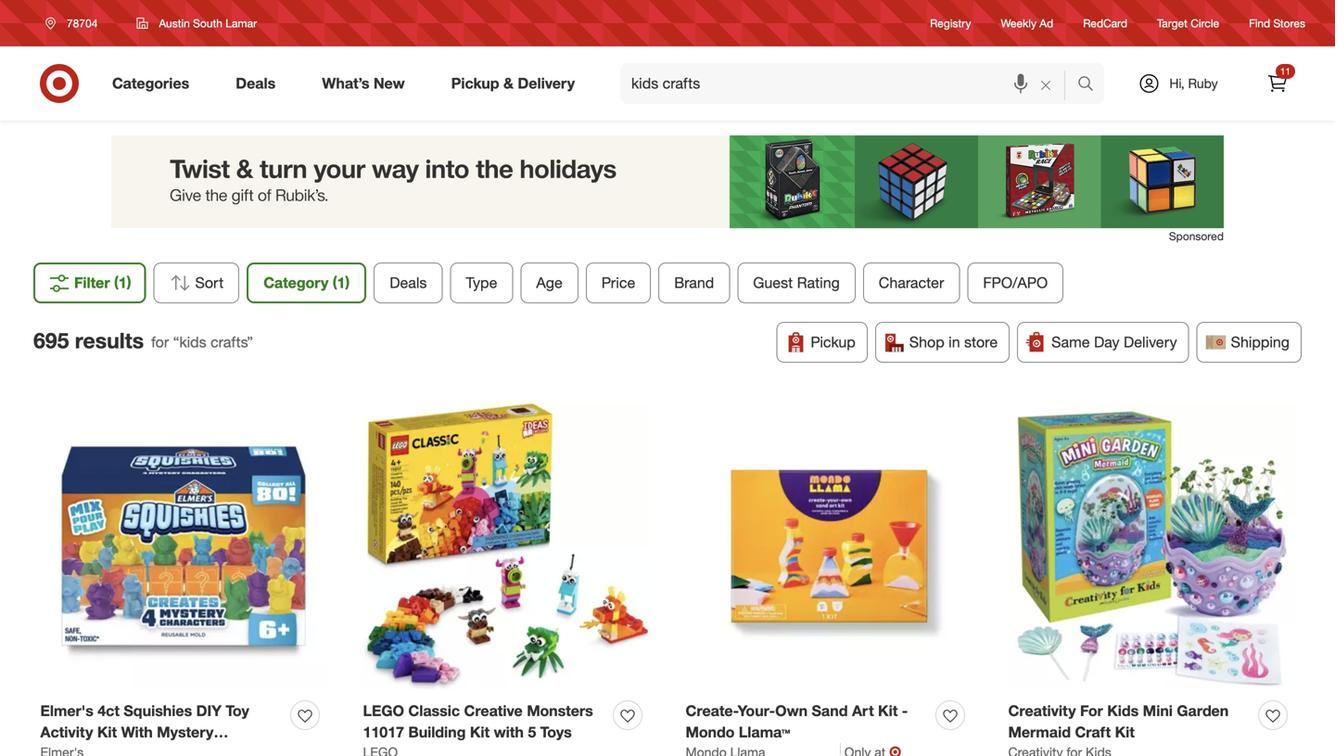 Task type: describe. For each thing, give the bounding box(es) containing it.
search
[[1070, 76, 1114, 94]]

guest rating button
[[738, 263, 856, 303]]

elmer's
[[40, 702, 94, 720]]

deals button
[[374, 263, 443, 303]]

monsters
[[527, 702, 593, 720]]

in
[[949, 333, 961, 351]]

creativity for kids mini garden mermaid craft kit
[[1009, 702, 1229, 741]]

advertisement region
[[111, 135, 1225, 228]]

what's
[[322, 74, 370, 92]]

rating
[[797, 274, 840, 292]]

garden
[[1178, 702, 1229, 720]]

weekly ad link
[[1001, 15, 1054, 31]]

categories link
[[96, 63, 213, 104]]

brand button
[[659, 263, 730, 303]]

"kids
[[173, 333, 207, 351]]

craft
[[1076, 723, 1111, 741]]

find stores
[[1250, 16, 1306, 30]]

78704
[[67, 16, 98, 30]]

search button
[[1070, 63, 1114, 108]]

find stores link
[[1250, 15, 1306, 31]]

toys
[[541, 723, 572, 741]]

registry
[[931, 16, 972, 30]]

character inside elmer's 4ct squishies diy toy activity kit with mystery character
[[40, 744, 111, 756]]

crafts"
[[211, 333, 253, 351]]

11017
[[363, 723, 404, 741]]

kit inside create-your-own sand art kit - mondo llama™
[[879, 702, 898, 720]]

create-your-own sand art kit - mondo llama™
[[686, 702, 909, 741]]

filter (1) button
[[33, 263, 146, 303]]

squishies
[[124, 702, 192, 720]]

categories
[[112, 74, 189, 92]]

mondo
[[686, 723, 735, 741]]

hi, ruby
[[1170, 75, 1219, 91]]

shipping button
[[1197, 322, 1302, 363]]

creativity for kids mini garden mermaid craft kit link
[[1009, 701, 1252, 743]]

deals for the deals button
[[390, 274, 427, 292]]

stores
[[1274, 16, 1306, 30]]

for
[[151, 333, 169, 351]]

&
[[504, 74, 514, 92]]

lego
[[363, 702, 404, 720]]

5
[[528, 723, 536, 741]]

create-your-own sand art kit - mondo llama™ link
[[686, 701, 929, 743]]

what's new
[[322, 74, 405, 92]]

4ct
[[98, 702, 120, 720]]

lamar
[[226, 16, 257, 30]]

fpo/apo
[[984, 274, 1048, 292]]

same day delivery button
[[1018, 322, 1190, 363]]

shop in store button
[[876, 322, 1010, 363]]

target circle
[[1158, 16, 1220, 30]]

kit inside elmer's 4ct squishies diy toy activity kit with mystery character
[[97, 723, 117, 741]]

hi,
[[1170, 75, 1185, 91]]

sand
[[812, 702, 848, 720]]

ruby
[[1189, 75, 1219, 91]]

austin south lamar
[[159, 16, 257, 30]]

pickup for pickup
[[811, 333, 856, 351]]

11
[[1281, 65, 1291, 77]]

695 results for "kids crafts"
[[33, 327, 253, 353]]

sort
[[195, 274, 224, 292]]

building
[[409, 723, 466, 741]]

sort button
[[154, 263, 240, 303]]

creative
[[464, 702, 523, 720]]

ad
[[1040, 16, 1054, 30]]

results
[[75, 327, 144, 353]]

redcard link
[[1084, 15, 1128, 31]]

redcard
[[1084, 16, 1128, 30]]

elmer's 4ct squishies diy toy activity kit with mystery character link
[[40, 701, 283, 756]]

for
[[1081, 702, 1104, 720]]

austin south lamar button
[[125, 6, 269, 40]]

shipping
[[1232, 333, 1290, 351]]

(1) for filter (1)
[[114, 274, 131, 292]]



Task type: vqa. For each thing, say whether or not it's contained in the screenshot.
Character
yes



Task type: locate. For each thing, give the bounding box(es) containing it.
pickup left & at the top left of page
[[451, 74, 500, 92]]

(1)
[[114, 274, 131, 292], [333, 274, 350, 292]]

mini
[[1144, 702, 1173, 720]]

delivery for pickup & delivery
[[518, 74, 575, 92]]

day
[[1095, 333, 1120, 351]]

filter (1)
[[74, 274, 131, 292]]

category
[[264, 274, 329, 292]]

sponsored
[[1170, 229, 1225, 243]]

diy
[[196, 702, 222, 720]]

0 horizontal spatial deals
[[236, 74, 276, 92]]

deals for deals link
[[236, 74, 276, 92]]

(1) right category
[[333, 274, 350, 292]]

austin
[[159, 16, 190, 30]]

guest
[[754, 274, 793, 292]]

-
[[902, 702, 909, 720]]

What can we help you find? suggestions appear below search field
[[621, 63, 1083, 104]]

circle
[[1191, 16, 1220, 30]]

0 vertical spatial character
[[879, 274, 945, 292]]

(1) right 'filter' on the left top of the page
[[114, 274, 131, 292]]

kids
[[1108, 702, 1139, 720]]

pickup inside button
[[811, 333, 856, 351]]

0 vertical spatial delivery
[[518, 74, 575, 92]]

toy
[[226, 702, 249, 720]]

with
[[494, 723, 524, 741]]

create-your-own sand art kit - mondo llama™ image
[[686, 403, 973, 690], [686, 403, 973, 690]]

type button
[[450, 263, 513, 303]]

lego classic creative monsters 11017 building kit with 5 toys image
[[363, 403, 650, 690], [363, 403, 650, 690]]

kit inside lego classic creative monsters 11017 building kit with 5 toys
[[470, 723, 490, 741]]

character down activity
[[40, 744, 111, 756]]

shop
[[910, 333, 945, 351]]

elmer's 4ct squishies diy toy activity kit with mystery character image
[[40, 403, 327, 690], [40, 403, 327, 690]]

deals down lamar
[[236, 74, 276, 92]]

pickup & delivery
[[451, 74, 575, 92]]

type
[[466, 274, 498, 292]]

your-
[[738, 702, 776, 720]]

own
[[776, 702, 808, 720]]

creativity for kids mini garden mermaid craft kit image
[[1009, 403, 1296, 690], [1009, 403, 1296, 690]]

brand
[[675, 274, 715, 292]]

same day delivery
[[1052, 333, 1178, 351]]

delivery for same day delivery
[[1124, 333, 1178, 351]]

kit left '-' on the bottom right of the page
[[879, 702, 898, 720]]

price
[[602, 274, 636, 292]]

kit inside creativity for kids mini garden mermaid craft kit
[[1116, 723, 1135, 741]]

deals inside the deals button
[[390, 274, 427, 292]]

age
[[537, 274, 563, 292]]

0 horizontal spatial (1)
[[114, 274, 131, 292]]

1 horizontal spatial delivery
[[1124, 333, 1178, 351]]

deals link
[[220, 63, 299, 104]]

character button
[[863, 263, 960, 303]]

age button
[[521, 263, 579, 303]]

1 vertical spatial delivery
[[1124, 333, 1178, 351]]

new
[[374, 74, 405, 92]]

(1) inside "button"
[[114, 274, 131, 292]]

elmer's 4ct squishies diy toy activity kit with mystery character
[[40, 702, 249, 756]]

delivery right & at the top left of page
[[518, 74, 575, 92]]

shop in store
[[910, 333, 998, 351]]

1 (1) from the left
[[114, 274, 131, 292]]

filter
[[74, 274, 110, 292]]

mermaid
[[1009, 723, 1071, 741]]

1 horizontal spatial pickup
[[811, 333, 856, 351]]

find
[[1250, 16, 1271, 30]]

registry link
[[931, 15, 972, 31]]

1 horizontal spatial character
[[879, 274, 945, 292]]

pickup
[[451, 74, 500, 92], [811, 333, 856, 351]]

character up shop
[[879, 274, 945, 292]]

deals inside deals link
[[236, 74, 276, 92]]

(1) for category (1)
[[333, 274, 350, 292]]

kit down kids
[[1116, 723, 1135, 741]]

store
[[965, 333, 998, 351]]

1 horizontal spatial (1)
[[333, 274, 350, 292]]

target
[[1158, 16, 1188, 30]]

delivery inside button
[[1124, 333, 1178, 351]]

1 vertical spatial pickup
[[811, 333, 856, 351]]

weekly ad
[[1001, 16, 1054, 30]]

695
[[33, 327, 69, 353]]

fpo/apo button
[[968, 263, 1064, 303]]

art
[[852, 702, 874, 720]]

11 link
[[1258, 63, 1299, 104]]

pickup button
[[777, 322, 868, 363]]

south
[[193, 16, 223, 30]]

lego classic creative monsters 11017 building kit with 5 toys
[[363, 702, 593, 741]]

lego classic creative monsters 11017 building kit with 5 toys link
[[363, 701, 606, 743]]

2 (1) from the left
[[333, 274, 350, 292]]

1 vertical spatial character
[[40, 744, 111, 756]]

delivery right "day"
[[1124, 333, 1178, 351]]

deals
[[236, 74, 276, 92], [390, 274, 427, 292]]

kit down 4ct
[[97, 723, 117, 741]]

guest rating
[[754, 274, 840, 292]]

delivery
[[518, 74, 575, 92], [1124, 333, 1178, 351]]

target circle link
[[1158, 15, 1220, 31]]

pickup for pickup & delivery
[[451, 74, 500, 92]]

pickup down rating
[[811, 333, 856, 351]]

pickup & delivery link
[[436, 63, 598, 104]]

0 horizontal spatial character
[[40, 744, 111, 756]]

0 horizontal spatial pickup
[[451, 74, 500, 92]]

character inside "button"
[[879, 274, 945, 292]]

deals left type
[[390, 274, 427, 292]]

1 vertical spatial deals
[[390, 274, 427, 292]]

0 vertical spatial deals
[[236, 74, 276, 92]]

mystery
[[157, 723, 214, 741]]

create-
[[686, 702, 738, 720]]

creativity
[[1009, 702, 1077, 720]]

0 vertical spatial pickup
[[451, 74, 500, 92]]

1 horizontal spatial deals
[[390, 274, 427, 292]]

with
[[121, 723, 153, 741]]

same
[[1052, 333, 1091, 351]]

price button
[[586, 263, 651, 303]]

what's new link
[[306, 63, 428, 104]]

activity
[[40, 723, 93, 741]]

weekly
[[1001, 16, 1037, 30]]

classic
[[409, 702, 460, 720]]

llama™
[[739, 723, 791, 741]]

78704 button
[[33, 6, 117, 40]]

0 horizontal spatial delivery
[[518, 74, 575, 92]]

kit down creative
[[470, 723, 490, 741]]



